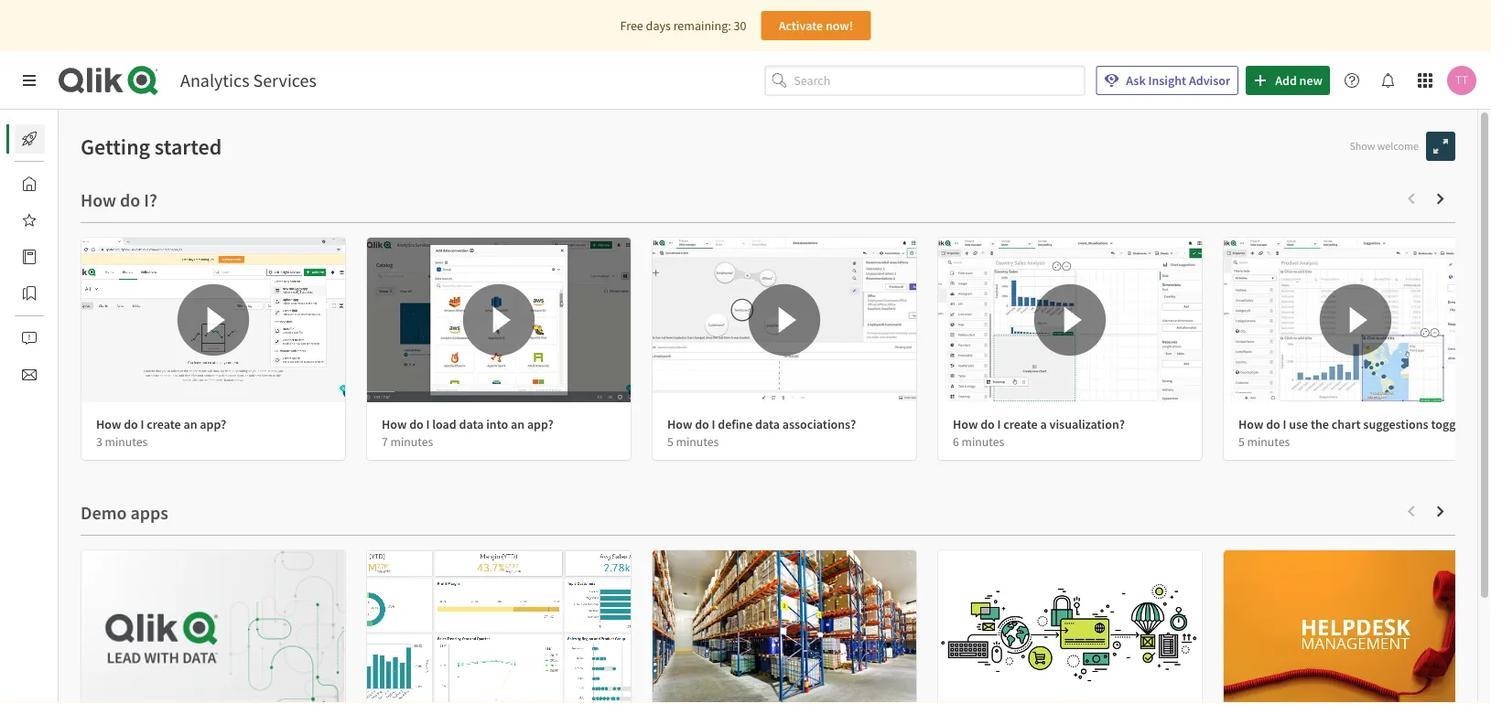 Task type: describe. For each thing, give the bounding box(es) containing it.
minutes inside how do i load data into an app? 7 minutes
[[390, 434, 433, 450]]

how for how do i create an app?
[[96, 416, 121, 433]]

analytics
[[180, 69, 249, 92]]

analytics services element
[[180, 69, 317, 92]]

catalog
[[59, 249, 99, 265]]

data for into
[[459, 416, 484, 433]]

how do i define data associations? image
[[653, 238, 916, 403]]

welcome
[[1377, 139, 1419, 153]]

minutes for how do i create a visualization?
[[962, 434, 1004, 450]]

demo app - helpdesk management image
[[1224, 551, 1487, 704]]

i for how do i load data into an app?
[[426, 416, 430, 433]]

searchbar element
[[765, 66, 1085, 95]]

demo app - sap procurement image
[[653, 551, 916, 704]]

minutes inside 'how do i use the chart suggestions toggle? 5 minutes'
[[1247, 434, 1290, 450]]

navigation pane element
[[0, 117, 99, 397]]

insight
[[1148, 72, 1186, 89]]

do for how do i create an app?
[[124, 416, 138, 433]]

ask
[[1126, 72, 1146, 89]]

alerts
[[59, 330, 89, 347]]

30
[[734, 17, 746, 34]]

demo app - visualization showcase image
[[81, 551, 345, 704]]

how do i use the chart suggestions toggle? 5 minutes
[[1238, 416, 1471, 450]]

i for how do i define data associations?
[[712, 416, 715, 433]]

do for how do i use the chart suggestions toggle?
[[1266, 416, 1280, 433]]

load
[[432, 416, 457, 433]]

how do i load data into an app? element
[[382, 416, 554, 433]]

add new
[[1275, 72, 1323, 89]]

show welcome
[[1350, 139, 1419, 153]]

the
[[1311, 416, 1329, 433]]

activate now!
[[779, 17, 853, 34]]

activate now! link
[[761, 11, 871, 40]]

show welcome image
[[1433, 139, 1448, 154]]

use
[[1289, 416, 1308, 433]]

how do i create a visualization? element
[[953, 416, 1125, 433]]

how do i create a visualization? image
[[938, 238, 1202, 403]]

how for how do i load data into an app?
[[382, 416, 407, 433]]

subscriptions image
[[22, 368, 37, 383]]

do for how do i load data into an app?
[[409, 416, 424, 433]]

add
[[1275, 72, 1297, 89]]

7
[[382, 434, 388, 450]]

app? inside how do i load data into an app? 7 minutes
[[527, 416, 554, 433]]

started
[[155, 133, 222, 160]]

how do i create a visualization? 6 minutes
[[953, 416, 1125, 450]]

i for how do i use the chart suggestions toggle?
[[1283, 416, 1287, 433]]

visualization?
[[1049, 416, 1125, 433]]

getting started main content
[[59, 110, 1491, 704]]

app? inside how do i create an app? 3 minutes
[[200, 416, 226, 433]]

collections image
[[22, 287, 37, 301]]

how do i create an app? element
[[96, 416, 226, 433]]

a
[[1040, 416, 1047, 433]]

toggle?
[[1431, 416, 1471, 433]]

ask insight advisor button
[[1096, 66, 1239, 95]]

services
[[253, 69, 317, 92]]

how for how do i define data associations?
[[667, 416, 692, 433]]



Task type: locate. For each thing, give the bounding box(es) containing it.
how do i create an app? image
[[81, 238, 345, 403]]

1 create from the left
[[147, 416, 181, 433]]

data left into
[[459, 416, 484, 433]]

i inside 'how do i use the chart suggestions toggle? 5 minutes'
[[1283, 416, 1287, 433]]

an
[[184, 416, 197, 433], [511, 416, 525, 433]]

1 minutes from the left
[[105, 434, 148, 450]]

advisor
[[1189, 72, 1230, 89]]

free
[[620, 17, 643, 34]]

1 app? from the left
[[200, 416, 226, 433]]

how do i load data into an app? image
[[367, 238, 631, 403]]

minutes down use
[[1247, 434, 1290, 450]]

1 horizontal spatial 5
[[1238, 434, 1245, 450]]

2 data from the left
[[755, 416, 780, 433]]

how inside how do i load data into an app? 7 minutes
[[382, 416, 407, 433]]

do
[[124, 416, 138, 433], [409, 416, 424, 433], [695, 416, 709, 433], [980, 416, 995, 433], [1266, 416, 1280, 433]]

5 inside how do i define data associations? 5 minutes
[[667, 434, 674, 450]]

1 horizontal spatial app?
[[527, 416, 554, 433]]

suggestions
[[1363, 416, 1429, 433]]

how inside how do i define data associations? 5 minutes
[[667, 416, 692, 433]]

define
[[718, 416, 753, 433]]

5 i from the left
[[1283, 416, 1287, 433]]

minutes right 6
[[962, 434, 1004, 450]]

how do i define data associations? 5 minutes
[[667, 416, 856, 450]]

how do i define data associations? element
[[667, 416, 856, 433]]

data inside how do i define data associations? 5 minutes
[[755, 416, 780, 433]]

show
[[1350, 139, 1375, 153]]

how up 6
[[953, 416, 978, 433]]

minutes for how do i create an app?
[[105, 434, 148, 450]]

how up 3
[[96, 416, 121, 433]]

days
[[646, 17, 671, 34]]

minutes
[[105, 434, 148, 450], [390, 434, 433, 450], [676, 434, 719, 450], [962, 434, 1004, 450], [1247, 434, 1290, 450]]

how inside 'how do i use the chart suggestions toggle? 5 minutes'
[[1238, 416, 1264, 433]]

create for a
[[1003, 416, 1038, 433]]

create
[[147, 416, 181, 433], [1003, 416, 1038, 433]]

2 i from the left
[[426, 416, 430, 433]]

getting
[[81, 133, 150, 160]]

do inside 'how do i use the chart suggestions toggle? 5 minutes'
[[1266, 416, 1280, 433]]

how left use
[[1238, 416, 1264, 433]]

4 how from the left
[[953, 416, 978, 433]]

3 minutes from the left
[[676, 434, 719, 450]]

data inside how do i load data into an app? 7 minutes
[[459, 416, 484, 433]]

demo app - order-to-cash analytics image
[[938, 551, 1202, 704]]

do inside how do i create a visualization? 6 minutes
[[980, 416, 995, 433]]

do for how do i define data associations?
[[695, 416, 709, 433]]

3 how from the left
[[667, 416, 692, 433]]

minutes inside how do i define data associations? 5 minutes
[[676, 434, 719, 450]]

4 i from the left
[[997, 416, 1001, 433]]

0 horizontal spatial app?
[[200, 416, 226, 433]]

1 do from the left
[[124, 416, 138, 433]]

do for how do i create a visualization?
[[980, 416, 995, 433]]

new
[[1299, 72, 1323, 89]]

4 do from the left
[[980, 416, 995, 433]]

5 inside 'how do i use the chart suggestions toggle? 5 minutes'
[[1238, 434, 1245, 450]]

i inside how do i define data associations? 5 minutes
[[712, 416, 715, 433]]

how left define
[[667, 416, 692, 433]]

terry turtle image
[[1447, 66, 1476, 95]]

i for how do i create a visualization?
[[997, 416, 1001, 433]]

5 how from the left
[[1238, 416, 1264, 433]]

i inside how do i create a visualization? 6 minutes
[[997, 416, 1001, 433]]

5
[[667, 434, 674, 450], [1238, 434, 1245, 450]]

how up 7
[[382, 416, 407, 433]]

how inside how do i create a visualization? 6 minutes
[[953, 416, 978, 433]]

1 an from the left
[[184, 416, 197, 433]]

minutes inside how do i create an app? 3 minutes
[[105, 434, 148, 450]]

an inside how do i load data into an app? 7 minutes
[[511, 416, 525, 433]]

create inside how do i create an app? 3 minutes
[[147, 416, 181, 433]]

minutes right 3
[[105, 434, 148, 450]]

2 5 from the left
[[1238, 434, 1245, 450]]

remaining:
[[673, 17, 731, 34]]

1 5 from the left
[[667, 434, 674, 450]]

1 data from the left
[[459, 416, 484, 433]]

how for how do i create a visualization?
[[953, 416, 978, 433]]

do inside how do i create an app? 3 minutes
[[124, 416, 138, 433]]

home image
[[22, 177, 37, 191]]

data
[[459, 416, 484, 433], [755, 416, 780, 433]]

open sidebar menu image
[[22, 73, 37, 88]]

0 horizontal spatial an
[[184, 416, 197, 433]]

Search text field
[[794, 66, 1085, 95]]

3 i from the left
[[712, 416, 715, 433]]

associations?
[[782, 416, 856, 433]]

how do i load data into an app? 7 minutes
[[382, 416, 554, 450]]

free days remaining: 30
[[620, 17, 746, 34]]

3 do from the left
[[695, 416, 709, 433]]

1 how from the left
[[96, 416, 121, 433]]

getting started
[[81, 133, 222, 160]]

create for an
[[147, 416, 181, 433]]

data right define
[[755, 416, 780, 433]]

2 minutes from the left
[[390, 434, 433, 450]]

4 minutes from the left
[[962, 434, 1004, 450]]

2 an from the left
[[511, 416, 525, 433]]

1 horizontal spatial an
[[511, 416, 525, 433]]

add new button
[[1246, 66, 1330, 95]]

into
[[486, 416, 508, 433]]

demo app - beginner's tutorial image
[[367, 551, 631, 704]]

1 i from the left
[[141, 416, 144, 433]]

5 do from the left
[[1266, 416, 1280, 433]]

6
[[953, 434, 959, 450]]

do inside how do i load data into an app? 7 minutes
[[409, 416, 424, 433]]

0 horizontal spatial create
[[147, 416, 181, 433]]

how for how do i use the chart suggestions toggle?
[[1238, 416, 1264, 433]]

minutes inside how do i create a visualization? 6 minutes
[[962, 434, 1004, 450]]

i for how do i create an app?
[[141, 416, 144, 433]]

minutes right 7
[[390, 434, 433, 450]]

how
[[96, 416, 121, 433], [382, 416, 407, 433], [667, 416, 692, 433], [953, 416, 978, 433], [1238, 416, 1264, 433]]

how do i use the chart suggestions toggle? element
[[1238, 416, 1471, 433]]

0 horizontal spatial data
[[459, 416, 484, 433]]

0 horizontal spatial 5
[[667, 434, 674, 450]]

minutes down define
[[676, 434, 719, 450]]

2 how from the left
[[382, 416, 407, 433]]

1 horizontal spatial create
[[1003, 416, 1038, 433]]

activate
[[779, 17, 823, 34]]

do inside how do i define data associations? 5 minutes
[[695, 416, 709, 433]]

how do i use the chart suggestions toggle? image
[[1224, 238, 1487, 403]]

chart
[[1332, 416, 1361, 433]]

3
[[96, 434, 102, 450]]

data for associations?
[[755, 416, 780, 433]]

now!
[[826, 17, 853, 34]]

5 minutes from the left
[[1247, 434, 1290, 450]]

an inside how do i create an app? 3 minutes
[[184, 416, 197, 433]]

i inside how do i load data into an app? 7 minutes
[[426, 416, 430, 433]]

create inside how do i create a visualization? 6 minutes
[[1003, 416, 1038, 433]]

analytics services
[[180, 69, 317, 92]]

getting started image
[[22, 132, 37, 146]]

catalog link
[[15, 243, 99, 272]]

i
[[141, 416, 144, 433], [426, 416, 430, 433], [712, 416, 715, 433], [997, 416, 1001, 433], [1283, 416, 1287, 433]]

ask insight advisor
[[1126, 72, 1230, 89]]

minutes for how do i define data associations?
[[676, 434, 719, 450]]

how do i create an app? 3 minutes
[[96, 416, 226, 450]]

2 do from the left
[[409, 416, 424, 433]]

1 horizontal spatial data
[[755, 416, 780, 433]]

i inside how do i create an app? 3 minutes
[[141, 416, 144, 433]]

2 create from the left
[[1003, 416, 1038, 433]]

how inside how do i create an app? 3 minutes
[[96, 416, 121, 433]]

app?
[[200, 416, 226, 433], [527, 416, 554, 433]]

alerts link
[[15, 324, 89, 353]]

2 app? from the left
[[527, 416, 554, 433]]



Task type: vqa. For each thing, say whether or not it's contained in the screenshot.
4
no



